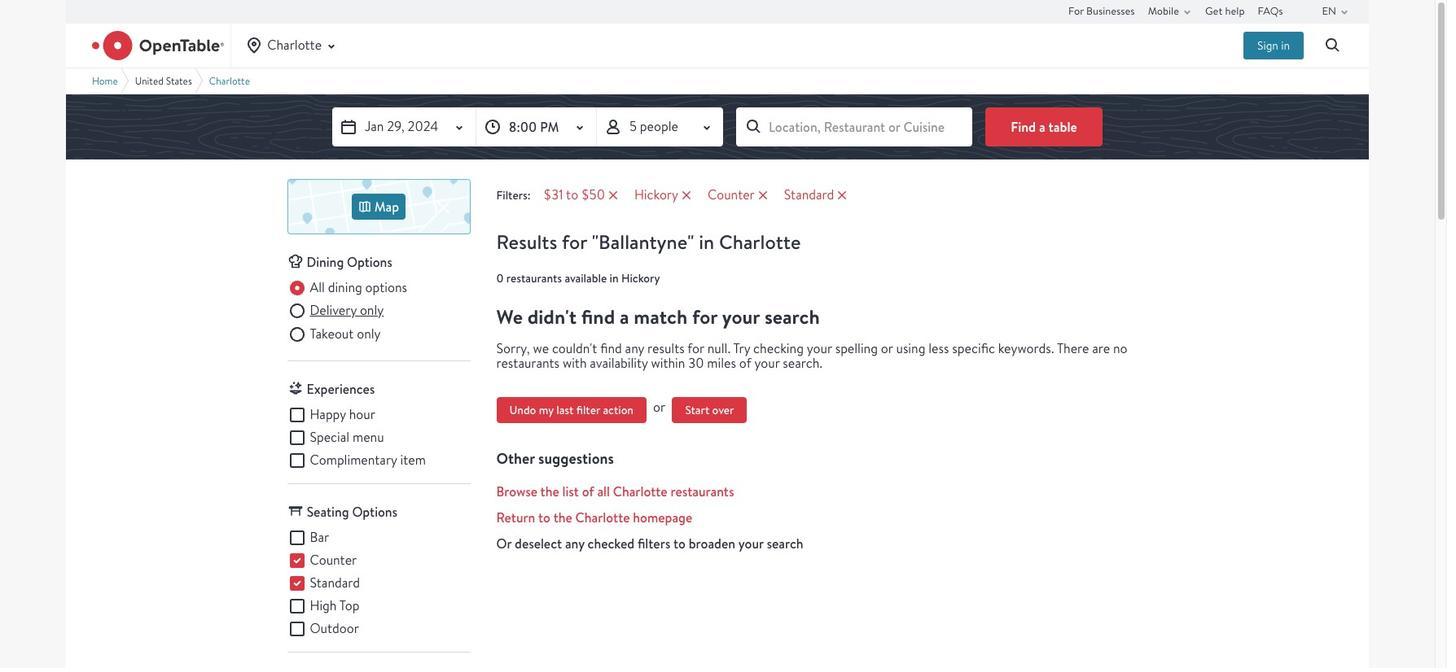 Task type: describe. For each thing, give the bounding box(es) containing it.
options for dining options
[[347, 253, 393, 271]]

less
[[929, 340, 950, 357]]

dining options group
[[287, 279, 471, 348]]

opentable logo image
[[92, 31, 224, 60]]

standard inside button
[[785, 187, 835, 204]]

$31
[[544, 187, 563, 204]]

top
[[340, 598, 360, 615]]

standard button
[[778, 186, 857, 205]]

for businesses
[[1069, 4, 1136, 18]]

return
[[497, 510, 536, 527]]

dining options
[[307, 253, 393, 271]]

complimentary item
[[310, 452, 426, 469]]

suggestions
[[539, 449, 614, 470]]

sorry, we couldn't find any results for null
[[497, 340, 728, 357]]

delivery
[[310, 303, 357, 320]]

high
[[310, 598, 337, 615]]

experiences group
[[287, 406, 471, 471]]

8:00 pm
[[509, 118, 559, 136]]

within
[[651, 355, 686, 372]]

checked
[[588, 536, 635, 554]]

0 restaurants available in  hickory
[[497, 271, 660, 286]]

faqs
[[1259, 4, 1284, 18]]

counter inside counter button
[[708, 187, 755, 204]]

sign in
[[1258, 38, 1291, 53]]

filters:
[[497, 188, 531, 203]]

2 vertical spatial for
[[688, 340, 705, 357]]

2024
[[408, 118, 439, 135]]

$50
[[582, 187, 605, 204]]

en button
[[1323, 0, 1355, 23]]

1 vertical spatial find
[[601, 340, 622, 357]]

happy
[[310, 407, 346, 424]]

start over
[[685, 404, 735, 418]]

browse
[[497, 483, 538, 501]]

seating
[[307, 504, 349, 522]]

results for "ballantyne" in charlotte
[[497, 229, 801, 256]]

Takeout only radio
[[287, 325, 381, 345]]

didn't
[[528, 304, 577, 330]]

there
[[1058, 340, 1090, 357]]

menu
[[353, 430, 384, 447]]

a inside button
[[1040, 118, 1046, 136]]

over
[[713, 404, 735, 418]]

5 people
[[630, 118, 679, 135]]

are
[[1093, 340, 1111, 357]]

hickory button
[[628, 186, 702, 205]]

takeout
[[310, 326, 354, 343]]

all
[[310, 279, 325, 297]]

get
[[1206, 4, 1223, 18]]

for businesses button
[[1069, 0, 1136, 23]]

home
[[92, 75, 118, 87]]

$31 to $50 button
[[537, 186, 628, 205]]

29,
[[387, 118, 405, 135]]

united
[[135, 75, 164, 87]]

last
[[557, 404, 574, 418]]

match
[[634, 304, 688, 330]]

0 vertical spatial the
[[541, 483, 560, 501]]

dining
[[328, 279, 362, 297]]

delivery only
[[310, 303, 384, 320]]

hour
[[349, 407, 376, 424]]

standard inside seating options group
[[310, 575, 360, 593]]

.
[[728, 340, 731, 357]]

1 vertical spatial hickory
[[622, 271, 660, 286]]

find a table
[[1011, 118, 1078, 136]]

businesses
[[1087, 4, 1136, 18]]

home link
[[92, 75, 118, 87]]

sign
[[1258, 38, 1279, 53]]

in for 0 restaurants available in  hickory
[[610, 271, 619, 286]]

people
[[640, 118, 679, 135]]

find
[[1011, 118, 1037, 136]]

options
[[366, 279, 407, 297]]

browse the list of all charlotte restaurants return to the charlotte homepage or deselect any checked filters to broaden your search
[[497, 483, 804, 554]]

availability
[[590, 355, 648, 372]]

united states
[[135, 75, 192, 87]]

homepage
[[633, 510, 693, 527]]

high top
[[310, 598, 360, 615]]

complimentary
[[310, 452, 397, 469]]

2 vertical spatial to
[[674, 536, 686, 554]]

table
[[1049, 118, 1078, 136]]

0 vertical spatial any
[[625, 340, 645, 357]]

8:00
[[509, 118, 537, 136]]

in inside button
[[1282, 38, 1291, 53]]

undo
[[510, 404, 536, 418]]

states
[[166, 75, 192, 87]]

0 horizontal spatial to
[[539, 510, 551, 527]]

browse the list of all charlotte restaurants link
[[497, 483, 1149, 502]]



Task type: locate. For each thing, give the bounding box(es) containing it.
other suggestions
[[497, 449, 614, 470]]

0 horizontal spatial in
[[610, 271, 619, 286]]

your right broaden
[[739, 536, 764, 554]]

a up sorry, we couldn't find any results for null
[[620, 304, 630, 330]]

1 vertical spatial counter
[[310, 553, 357, 570]]

pm
[[540, 118, 559, 136]]

"ballantyne"
[[592, 229, 695, 256]]

or inside . try checking your spelling or using less specific keywords. there are no restaurants with availability within 30 miles of your search.
[[882, 340, 894, 357]]

0 vertical spatial standard
[[785, 187, 835, 204]]

special
[[310, 430, 350, 447]]

options for seating options
[[352, 504, 398, 522]]

0 horizontal spatial any
[[565, 536, 585, 554]]

5
[[630, 118, 637, 135]]

only down the delivery only
[[357, 326, 381, 343]]

counter
[[708, 187, 755, 204], [310, 553, 357, 570]]

all dining options
[[310, 279, 407, 297]]

counter down bar
[[310, 553, 357, 570]]

restaurants left with
[[497, 355, 560, 372]]

in right sign
[[1282, 38, 1291, 53]]

search inside browse the list of all charlotte restaurants return to the charlotte homepage or deselect any checked filters to broaden your search
[[767, 536, 804, 554]]

in right available
[[610, 271, 619, 286]]

hickory inside button
[[635, 187, 679, 204]]

0 vertical spatial options
[[347, 253, 393, 271]]

bar
[[310, 530, 329, 547]]

standard right counter button
[[785, 187, 835, 204]]

seating options
[[307, 504, 398, 522]]

0 vertical spatial counter
[[708, 187, 755, 204]]

of
[[740, 355, 752, 372], [582, 483, 595, 501]]

in down counter button
[[699, 229, 715, 256]]

in for results for "ballantyne" in charlotte
[[699, 229, 715, 256]]

counter inside seating options group
[[310, 553, 357, 570]]

charlotte link
[[209, 75, 250, 87]]

any inside browse the list of all charlotte restaurants return to the charlotte homepage or deselect any checked filters to broaden your search
[[565, 536, 585, 554]]

1 vertical spatial to
[[539, 510, 551, 527]]

to inside button
[[566, 187, 579, 204]]

en
[[1323, 4, 1337, 18]]

1 vertical spatial restaurants
[[497, 355, 560, 372]]

2 horizontal spatial in
[[1282, 38, 1291, 53]]

we didn't find a match for your search
[[497, 304, 820, 330]]

2 vertical spatial in
[[610, 271, 619, 286]]

takeout only
[[310, 326, 381, 343]]

0 vertical spatial for
[[562, 229, 587, 256]]

hickory up "results for "ballantyne" in charlotte"
[[635, 187, 679, 204]]

sorry,
[[497, 340, 530, 357]]

search down return to the charlotte homepage link at bottom
[[767, 536, 804, 554]]

your inside browse the list of all charlotte restaurants return to the charlotte homepage or deselect any checked filters to broaden your search
[[739, 536, 764, 554]]

no
[[1114, 340, 1128, 357]]

checking
[[754, 340, 804, 357]]

1 horizontal spatial of
[[740, 355, 752, 372]]

jan 29, 2024
[[365, 118, 439, 135]]

0 vertical spatial to
[[566, 187, 579, 204]]

0
[[497, 271, 504, 286]]

1 vertical spatial or
[[654, 400, 666, 417]]

only
[[360, 303, 384, 320], [357, 326, 381, 343]]

for
[[562, 229, 587, 256], [693, 304, 718, 330], [688, 340, 705, 357]]

faqs button
[[1259, 0, 1284, 23]]

1 vertical spatial standard
[[310, 575, 360, 593]]

the left list
[[541, 483, 560, 501]]

to right filters on the bottom left of the page
[[674, 536, 686, 554]]

0 horizontal spatial of
[[582, 483, 595, 501]]

charlotte button
[[245, 24, 341, 68]]

1 vertical spatial the
[[554, 510, 573, 527]]

0 vertical spatial or
[[882, 340, 894, 357]]

of inside . try checking your spelling or using less specific keywords. there are no restaurants with availability within 30 miles of your search.
[[740, 355, 752, 372]]

spelling
[[836, 340, 878, 357]]

or left start
[[654, 400, 666, 417]]

counter right hickory button
[[708, 187, 755, 204]]

1 horizontal spatial counter
[[708, 187, 755, 204]]

0 vertical spatial search
[[765, 304, 820, 330]]

30
[[689, 355, 704, 372]]

Delivery only radio
[[287, 302, 384, 321]]

restaurants right 0
[[507, 271, 562, 286]]

1 vertical spatial a
[[620, 304, 630, 330]]

or
[[497, 536, 512, 554]]

0 vertical spatial in
[[1282, 38, 1291, 53]]

filter
[[577, 404, 601, 418]]

2 horizontal spatial to
[[674, 536, 686, 554]]

counter button
[[702, 186, 778, 205]]

0 vertical spatial a
[[1040, 118, 1046, 136]]

return to the charlotte homepage link
[[497, 509, 1149, 528]]

hickory down "ballantyne"
[[622, 271, 660, 286]]

filters
[[638, 536, 671, 554]]

for
[[1069, 4, 1085, 18]]

any left results in the bottom of the page
[[625, 340, 645, 357]]

charlotte
[[267, 37, 322, 54], [209, 75, 250, 87], [720, 229, 801, 256], [613, 483, 668, 501], [576, 510, 630, 527]]

0 vertical spatial restaurants
[[507, 271, 562, 286]]

available
[[565, 271, 607, 286]]

mobile
[[1149, 4, 1180, 18]]

to
[[566, 187, 579, 204], [539, 510, 551, 527], [674, 536, 686, 554]]

for up "0 restaurants available in  hickory"
[[562, 229, 587, 256]]

your left spelling
[[807, 340, 833, 357]]

search icon image
[[1324, 36, 1344, 55]]

mobile button
[[1149, 0, 1198, 23]]

Please input a Location, Restaurant or Cuisine field
[[737, 108, 973, 147]]

1 vertical spatial of
[[582, 483, 595, 501]]

any left checked
[[565, 536, 585, 554]]

0 horizontal spatial a
[[620, 304, 630, 330]]

sign in button
[[1244, 32, 1305, 59]]

$31 to $50
[[544, 187, 605, 204]]

1 horizontal spatial standard
[[785, 187, 835, 204]]

1 vertical spatial only
[[357, 326, 381, 343]]

1 horizontal spatial in
[[699, 229, 715, 256]]

start over button
[[672, 398, 748, 424]]

jan 29, 2024 button
[[332, 108, 476, 147]]

1 vertical spatial options
[[352, 504, 398, 522]]

options right seating
[[352, 504, 398, 522]]

search.
[[783, 355, 823, 372]]

charlotte inside dropdown button
[[267, 37, 322, 54]]

None field
[[737, 108, 973, 147]]

search up checking
[[765, 304, 820, 330]]

help
[[1226, 4, 1246, 18]]

using
[[897, 340, 926, 357]]

we
[[497, 304, 523, 330]]

item
[[401, 452, 426, 469]]

find right couldn't
[[601, 340, 622, 357]]

to up the deselect
[[539, 510, 551, 527]]

. try checking your spelling or using less specific keywords. there are no restaurants with availability within 30 miles of your search.
[[497, 340, 1128, 372]]

null
[[708, 340, 728, 357]]

a right find
[[1040, 118, 1046, 136]]

the down list
[[554, 510, 573, 527]]

get help button
[[1206, 0, 1246, 23]]

0 horizontal spatial or
[[654, 400, 666, 417]]

options up 'all dining options'
[[347, 253, 393, 271]]

1 horizontal spatial to
[[566, 187, 579, 204]]

special menu
[[310, 430, 384, 447]]

all
[[598, 483, 610, 501]]

find up sorry, we couldn't find any results for null
[[582, 304, 615, 330]]

0 horizontal spatial counter
[[310, 553, 357, 570]]

find a table button
[[986, 108, 1103, 147]]

dining
[[307, 253, 344, 271]]

restaurants
[[507, 271, 562, 286], [497, 355, 560, 372], [671, 483, 735, 501]]

only down 'all dining options'
[[360, 303, 384, 320]]

undo my last filter action
[[510, 404, 634, 418]]

1 vertical spatial in
[[699, 229, 715, 256]]

other
[[497, 449, 535, 470]]

for up null
[[693, 304, 718, 330]]

1 vertical spatial search
[[767, 536, 804, 554]]

map
[[375, 198, 399, 216]]

All dining options radio
[[287, 279, 407, 298]]

1 horizontal spatial or
[[882, 340, 894, 357]]

1 vertical spatial for
[[693, 304, 718, 330]]

deselect
[[515, 536, 562, 554]]

0 vertical spatial find
[[582, 304, 615, 330]]

1 vertical spatial any
[[565, 536, 585, 554]]

standard
[[785, 187, 835, 204], [310, 575, 360, 593]]

map button
[[287, 179, 471, 235]]

your right try
[[755, 355, 780, 372]]

for left null
[[688, 340, 705, 357]]

1 horizontal spatial any
[[625, 340, 645, 357]]

1 horizontal spatial a
[[1040, 118, 1046, 136]]

of right .
[[740, 355, 752, 372]]

0 vertical spatial only
[[360, 303, 384, 320]]

find
[[582, 304, 615, 330], [601, 340, 622, 357]]

0 vertical spatial hickory
[[635, 187, 679, 204]]

only for delivery only
[[360, 303, 384, 320]]

happy hour
[[310, 407, 376, 424]]

try
[[734, 340, 751, 357]]

couldn't
[[552, 340, 598, 357]]

or left the using
[[882, 340, 894, 357]]

keywords.
[[999, 340, 1055, 357]]

restaurants up homepage
[[671, 483, 735, 501]]

0 vertical spatial of
[[740, 355, 752, 372]]

0 horizontal spatial standard
[[310, 575, 360, 593]]

results
[[497, 229, 557, 256]]

to right $31
[[566, 187, 579, 204]]

of inside browse the list of all charlotte restaurants return to the charlotte homepage or deselect any checked filters to broaden your search
[[582, 483, 595, 501]]

seating options group
[[287, 529, 471, 640]]

2 vertical spatial restaurants
[[671, 483, 735, 501]]

action
[[603, 404, 634, 418]]

hickory
[[635, 187, 679, 204], [622, 271, 660, 286]]

with
[[563, 355, 587, 372]]

standard up high top
[[310, 575, 360, 593]]

the
[[541, 483, 560, 501], [554, 510, 573, 527]]

your up try
[[723, 304, 760, 330]]

restaurants inside browse the list of all charlotte restaurants return to the charlotte homepage or deselect any checked filters to broaden your search
[[671, 483, 735, 501]]

of left all
[[582, 483, 595, 501]]

restaurants inside . try checking your spelling or using less specific keywords. there are no restaurants with availability within 30 miles of your search.
[[497, 355, 560, 372]]

specific
[[953, 340, 996, 357]]

only for takeout only
[[357, 326, 381, 343]]



Task type: vqa. For each thing, say whether or not it's contained in the screenshot.
option
no



